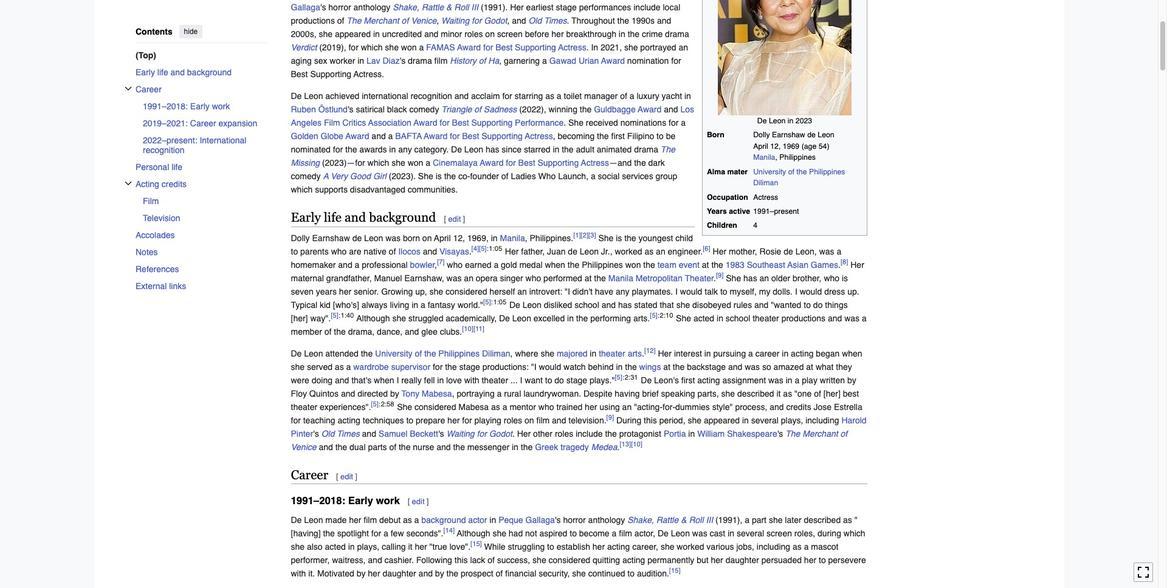 Task type: describe. For each thing, give the bounding box(es) containing it.
[7] link
[[437, 258, 445, 266]]

[5] link down herself
[[484, 298, 491, 306]]

she up permanently
[[661, 542, 675, 552]]

personal life link
[[135, 158, 267, 175]]

and the dual parts of the nurse and the messenger in the greek tragedy medea . [13] [10]
[[317, 440, 643, 452]]

film inside although she had not aspired to become a film actor, de leon was cast in several screen roles, during which she also acted in plays, calling it her "true love".
[[619, 529, 633, 539]]

majored
[[557, 349, 588, 359]]

1 vertical spatial 1991–2018: early work
[[291, 495, 400, 507]]

in right cast
[[728, 529, 735, 539]]

the missing
[[291, 145, 676, 168]]

1 vertical spatial waiting for godot link
[[447, 429, 513, 439]]

for down since
[[506, 158, 516, 168]]

theater inside de leon attended the university of the philippines diliman , where she majored in theater arts . [12]
[[599, 349, 626, 359]]

edit link for 1991–2018: early work
[[412, 498, 425, 507]]

1 vertical spatial stage
[[460, 362, 480, 372]]

considered inside she has an older brother, who is seven years her senior. growing up, she considered herself an introvert: "i didn't have any playmates. i would talk to myself, my dolls. i would dress up. typical kid [who's] always living in a fantasy world."
[[446, 287, 487, 297]]

diliman inside de leon attended the university of the philippines diliman , where she majored in theater arts . [12]
[[482, 349, 511, 359]]

she for she considered mabesa as a mentor who trained her using an "acting-for-dummies style" process, and credits jose estrella for teaching acting techniques to prepare her for playing roles on film and television.
[[397, 402, 412, 412]]

the inside at the backstage and was so amazed at what they were doing and that's when i really fell in love with theater
[[673, 362, 685, 372]]

she inside [9] during this period, she appeared in several plays, including
[[688, 416, 702, 425]]

southeast
[[747, 260, 786, 270]]

, inside , becoming the first filipino to be nominated  for the awards in any category. de leon has since starred in the adult animated drama
[[553, 131, 556, 141]]

x small image for acting credits
[[124, 180, 132, 187]]

an up 'my'
[[760, 273, 769, 283]]

of up uncredited
[[402, 16, 409, 25]]

: 1:05 inside ilocos and visayas . [4] [5] : 1:05 her father, juan de leon jr., worked as an engineer. [6]
[[487, 244, 502, 253]]

0 vertical spatial shake,
[[393, 2, 420, 12]]

described inside ", portraying a rural laundrywoman. despite having brief speaking parts, she described it as "one of [her] best theater experiences"."
[[738, 389, 775, 399]]

she inside . in 2021, she portrayed an aging sex worker in
[[625, 42, 638, 52]]

quitting
[[593, 556, 620, 566]]

in inside de leon attended the university of the philippines diliman , where she majored in theater arts . [12]
[[590, 349, 597, 359]]

de inside dolly earnshaw de leon was born on april 12, 1969, in manila , philippines. [1] [2] [3]
[[353, 233, 362, 243]]

rosie
[[760, 247, 782, 256]]

early up parents
[[291, 210, 321, 225]]

edit for early life and background
[[448, 214, 461, 224]]

leon up [having]
[[304, 516, 323, 525]]

de for achieved
[[291, 91, 302, 101]]

born
[[403, 233, 420, 243]]

it inside ", portraying a rural laundrywoman. despite having brief speaking parts, she described it as "one of [her] best theater experiences"."
[[777, 389, 781, 399]]

school for and
[[575, 300, 600, 310]]

establish
[[557, 542, 591, 552]]

2 horizontal spatial would
[[800, 287, 822, 297]]

her up spotlight
[[349, 516, 362, 525]]

film left debut
[[364, 516, 377, 525]]

appeared inside [9] during this period, she appeared in several plays, including
[[704, 416, 740, 425]]

[ for career
[[336, 472, 339, 481]]

the down 1990s on the top of page
[[628, 29, 640, 39]]

was inside her maternal grandfather, manuel earnshaw, was an opera singer who performed at the
[[447, 273, 462, 283]]

and right process,
[[770, 402, 784, 412]]

1 horizontal spatial 1991–2018:
[[291, 495, 346, 507]]

ladies
[[511, 171, 536, 181]]

she acted in school theater productions and was a member of the drama, dance, and glee clubs.
[[291, 314, 867, 337]]

early down (top)
[[135, 67, 155, 77]]

earnshaw for april
[[772, 131, 806, 139]]

a inside the she acted in school theater productions and was a member of the drama, dance, and glee clubs.
[[862, 314, 867, 323]]

by up : 2:58
[[390, 389, 399, 399]]

supporting inside . she received nominations for a golden globe award and a bafta award for best supporting actress
[[482, 131, 523, 141]]

1 horizontal spatial anthology
[[588, 516, 625, 525]]

venice for the merchant of venice
[[291, 442, 317, 452]]

2 vertical spatial life
[[324, 210, 342, 225]]

aging
[[291, 56, 312, 65]]

professional
[[362, 260, 408, 270]]

and up "'s old times and samuel beckett 's waiting for godot . her other roles include the protagonist portia in william shakespeare 's"
[[552, 416, 566, 425]]

0 horizontal spatial university of the philippines diliman link
[[375, 349, 511, 359]]

it.
[[309, 569, 315, 579]]

leon inside the de leon disliked school and has stated that she disobeyed rules and "wanted to do things [her] way".
[[523, 300, 542, 310]]

0 horizontal spatial old times link
[[322, 429, 360, 439]]

as up few
[[403, 516, 412, 525]]

april inside dolly earnshaw de leon april 12, 1969 (age 54) manila , philippines
[[754, 142, 769, 151]]

[5] link down directed
[[371, 400, 379, 409]]

the up performed
[[568, 260, 580, 270]]

the down glee at the bottom left of page
[[424, 349, 436, 359]]

1 horizontal spatial [15]
[[670, 567, 681, 576]]

0 horizontal spatial credits
[[161, 179, 186, 189]]

credits inside she considered mabesa as a mentor who trained her using an "acting-for-dummies style" process, and credits jose estrella for teaching acting techniques to prepare her for playing roles on film and television.
[[787, 402, 812, 412]]

as inside ilocos and visayas . [4] [5] : 1:05 her father, juan de leon jr., worked as an engineer. [6]
[[645, 247, 654, 256]]

supporting inside los angeles film critics association award for best supporting performance
[[472, 118, 513, 128]]

[12]
[[645, 347, 656, 355]]

which up girl
[[368, 158, 389, 168]]

the inside her maternal grandfather, manuel earnshaw, was an opera singer who performed at the
[[594, 273, 606, 283]]

de for in
[[758, 117, 767, 125]]

life for early life and background link
[[157, 67, 168, 77]]

a inside . throughout the 1990s and 2000s, she appeared in uncredited and minor roles on screen before her breakthrough in the crime drama verdict (2019), for which she won a famas award for best supporting actress
[[419, 42, 424, 52]]

group
[[656, 171, 678, 181]]

by down 'waitress,'
[[357, 569, 366, 579]]

this inside [9] during this period, she appeared in several plays, including
[[644, 416, 657, 425]]

she up (2023).
[[392, 158, 406, 168]]

[5] link up having
[[615, 373, 623, 382]]

up,
[[415, 287, 427, 297]]

in inside [9] during this period, she appeared in several plays, including
[[743, 416, 749, 425]]

drama inside . throughout the 1990s and 2000s, she appeared in uncredited and minor roles on screen before her breakthrough in the crime drama verdict (2019), for which she won a famas award for best supporting actress
[[665, 29, 690, 39]]

as inside she considered mabesa as a mentor who trained her using an "acting-for-dummies style" process, and credits jose estrella for teaching acting techniques to prepare her for playing roles on film and television.
[[491, 402, 500, 412]]

verdict
[[291, 42, 317, 52]]

she right security,
[[572, 569, 586, 579]]

leon inside 'de leon achieved international recognition and acclaim for starring as a toilet manager of a luxury yacht in ruben östlund 's satirical black comedy triangle of sadness (2022), winning the guldbagge award and'
[[304, 91, 323, 101]]

merchant for the merchant of venice
[[803, 429, 838, 439]]

and up before
[[512, 16, 526, 25]]

[5] link down stated
[[650, 311, 658, 320]]

adult
[[576, 145, 595, 154]]

she down de leon made her film debut as a background actor in peque gallaga 's horror anthology shake, rattle & roll iii
[[493, 529, 507, 539]]

acclaim
[[471, 91, 500, 101]]

triangle
[[442, 104, 472, 114]]

as inside ", portraying a rural laundrywoman. despite having brief speaking parts, she described it as "one of [her] best theater experiences"."
[[784, 389, 793, 399]]

and down pursuing
[[729, 362, 743, 372]]

she is the youngest child to parents who are native of
[[291, 233, 693, 256]]

earned
[[465, 260, 492, 270]]

0 horizontal spatial horror
[[329, 2, 351, 12]]

1 vertical spatial [15] link
[[670, 567, 681, 576]]

on inside she considered mabesa as a mentor who trained her using an "acting-for-dummies style" process, and credits jose estrella for teaching acting techniques to prepare her for playing roles on film and television.
[[525, 416, 534, 425]]

her inside (1991). her earliest stage performances include local productions of
[[510, 2, 524, 12]]

any inside she has an older brother, who is seven years her senior. growing up, she considered herself an introvert: "i didn't have any playmates. i would talk to myself, my dolls. i would dress up. typical kid [who's] always living in a fantasy world."
[[616, 287, 630, 297]]

of right lack
[[488, 556, 495, 566]]

for up and the dual parts of the nurse and the messenger in the greek tragedy medea . [13] [10]
[[477, 429, 487, 439]]

waitress,
[[332, 556, 366, 566]]

manuel
[[374, 273, 402, 283]]

the up the metropolitan at right top
[[644, 260, 655, 270]]

0 horizontal spatial drama
[[408, 56, 432, 65]]

] for early life and background
[[463, 214, 465, 224]]

de inside her mother, rosie de leon, was a homemaker and a professional
[[784, 247, 794, 256]]

in inside [5] : 1:40 although she struggled academically, de leon excelled in the performing arts. [5] : 2:10
[[567, 314, 574, 323]]

the up love
[[445, 362, 457, 372]]

father,
[[521, 247, 545, 256]]

(1991),
[[716, 516, 743, 525]]

the left the "messenger"
[[453, 442, 465, 452]]

0 vertical spatial shake, rattle & roll iii link
[[393, 2, 479, 12]]

to down aspired
[[547, 542, 555, 552]]

as inside the while struggling to establish her acting career, she worked various jobs, including as a mascot performer, waitress, and cashier. following this lack of success, she considered quitting acting permanently but her daughter persuaded her to persevere with it. motivated by her daughter and by the prospect of financial security, she continued to audition.
[[793, 542, 802, 552]]

personal life
[[135, 162, 182, 172]]

0 vertical spatial anthology
[[354, 2, 391, 12]]

0 vertical spatial [15] link
[[471, 540, 482, 549]]

for down (1991).
[[472, 16, 482, 25]]

including inside the while struggling to establish her acting career, she worked various jobs, including as a mascot performer, waitress, and cashier. following this lack of success, she considered quitting acting permanently but her daughter persuaded her to persevere with it. motivated by her daughter and by the prospect of financial security, she continued to audition.
[[757, 542, 791, 552]]

of inside ", portraying a rural laundrywoman. despite having brief speaking parts, she described it as "one of [her] best theater experiences"."
[[815, 389, 822, 399]]

1 vertical spatial shake, rattle & roll iii link
[[628, 516, 713, 525]]

greek tragedy link
[[535, 442, 589, 452]]

acting inside de leon's first acting assignment was in a play written by floy quintos and directed by
[[698, 376, 720, 385]]

[her] for way".
[[291, 314, 308, 323]]

2022–present: international recognition
[[143, 135, 246, 155]]

fantasy
[[428, 300, 455, 310]]

career,
[[633, 542, 659, 552]]

acting up quitting
[[608, 542, 630, 552]]

and down 'my'
[[755, 300, 769, 310]]

de for attended
[[291, 349, 302, 359]]

disliked
[[544, 300, 573, 310]]

film down 'famas'
[[435, 56, 448, 65]]

and left glee at the bottom left of page
[[405, 327, 419, 337]]

she down struggling
[[533, 556, 547, 566]]

and down things
[[828, 314, 843, 323]]

in inside she has an older brother, who is seven years her senior. growing up, she considered herself an introvert: "i didn't have any playmates. i would talk to myself, my dolls. i would dress up. typical kid [who's] always living in a fantasy world."
[[412, 300, 419, 310]]

screen inside although she had not aspired to become a film actor, de leon was cast in several screen roles, during which she also acted in plays, calling it her "true love".
[[767, 529, 792, 539]]

early up 2019–2021: career expansion
[[190, 101, 209, 111]]

1 vertical spatial the merchant of venice link
[[291, 429, 848, 452]]

an image of a woman wearing a sheer top looking away from the camera image
[[718, 0, 852, 115]]

2022–present:
[[143, 135, 197, 145]]

to inside ... i want to do stage plays." [5] : 2:31
[[545, 376, 552, 385]]

fullscreen image
[[1138, 567, 1150, 579]]

years
[[316, 287, 337, 297]]

[ for early life and background
[[444, 214, 446, 224]]

globe
[[321, 131, 344, 141]]

award inside los angeles film critics association award for best supporting performance
[[414, 118, 438, 128]]

drama inside , becoming the first filipino to be nominated  for the awards in any category. de leon has since starred in the adult animated drama
[[634, 145, 659, 154]]

harold
[[842, 416, 867, 425]]

assignment
[[723, 376, 766, 385]]

in up the 'backstage'
[[705, 349, 711, 359]]

samuel
[[379, 429, 408, 439]]

and down yacht
[[664, 104, 678, 114]]

0 horizontal spatial "i
[[531, 362, 537, 372]]

1 horizontal spatial work
[[376, 495, 400, 507]]

for up worker
[[349, 42, 359, 52]]

early up spotlight
[[348, 495, 373, 507]]

leon left 2023
[[769, 117, 786, 125]]

singer
[[500, 273, 523, 283]]

at up the leon's
[[664, 362, 671, 372]]

considered inside the while struggling to establish her acting career, she worked various jobs, including as a mascot performer, waitress, and cashier. following this lack of success, she considered quitting acting permanently but her daughter persuaded her to persevere with it. motivated by her daughter and by the prospect of financial security, she continued to audition.
[[549, 556, 591, 566]]

at up play in the bottom of the page
[[807, 362, 814, 372]]

crime
[[642, 29, 663, 39]]

and down "local"
[[657, 16, 672, 25]]

the down received
[[597, 131, 609, 141]]

she inside (1991), a part she later described as " [having] the spotlight for a few seconds".
[[769, 516, 783, 525]]

her down become on the bottom of page
[[593, 542, 605, 552]]

cast
[[710, 529, 726, 539]]

who inside bowler , [7] who earned a gold medal when the philippines won the team event at the 1983 southeast asian games . [8]
[[447, 260, 463, 270]]

, inside ", portraying a rural laundrywoman. despite having brief speaking parts, she described it as "one of [her] best theater experiences"."
[[452, 389, 455, 399]]

0 horizontal spatial career
[[135, 84, 161, 94]]

1 horizontal spatial &
[[681, 516, 687, 525]]

in down spotlight
[[348, 542, 355, 552]]

productions inside the she acted in school theater productions and was a member of the drama, dance, and glee clubs.
[[782, 314, 826, 323]]

de for disliked
[[510, 300, 520, 310]]

rules
[[734, 300, 752, 310]]

1991–2018: early work link
[[143, 98, 267, 115]]

her down various
[[711, 556, 724, 566]]

2 vertical spatial background
[[422, 516, 466, 525]]

to left audition.
[[628, 569, 635, 579]]

1 vertical spatial : 1:05
[[491, 298, 507, 306]]

[5] down directed
[[371, 400, 379, 409]]

0 vertical spatial 1991–2018:
[[143, 101, 188, 111]]

she inside . she received nominations for a golden globe award and a bafta award for best supporting actress
[[569, 118, 584, 128]]

audition.
[[637, 569, 670, 579]]

[5] : 2:58
[[371, 400, 395, 409]]

by up best
[[848, 376, 857, 385]]

0 vertical spatial waiting for godot link
[[442, 16, 507, 25]]

life for personal life link
[[171, 162, 182, 172]]

really
[[402, 376, 422, 385]]

it inside although she had not aspired to become a film actor, de leon was cast in several screen roles, during which she also acted in plays, calling it her "true love".
[[408, 542, 413, 552]]

0 horizontal spatial [15]
[[471, 540, 482, 549]]

dummies
[[676, 402, 710, 412]]

at inside her maternal grandfather, manuel earnshaw, was an opera singer who performed at the
[[585, 273, 592, 283]]

engineer.
[[668, 247, 703, 256]]

, up 'famas'
[[437, 16, 439, 25]]

"i inside she has an older brother, who is seven years her senior. growing up, she considered herself an introvert: "i didn't have any playmates. i would talk to myself, my dolls. i would dress up. typical kid [who's] always living in a fantasy world."
[[565, 287, 570, 297]]

she considered mabesa as a mentor who trained her using an "acting-for-dummies style" process, and credits jose estrella for teaching acting techniques to prepare her for playing roles on film and television.
[[291, 402, 863, 425]]

0 horizontal spatial [9] link
[[607, 413, 614, 422]]

leon inside although she had not aspired to become a film actor, de leon was cast in several screen roles, during which she also acted in plays, calling it her "true love".
[[671, 529, 690, 539]]

her right motivated
[[368, 569, 380, 579]]

a very good girl link
[[323, 171, 387, 181]]

philippines.
[[530, 233, 574, 243]]

roles inside she considered mabesa as a mentor who trained her using an "acting-for-dummies style" process, and credits jose estrella for teaching acting techniques to prepare her for playing roles on film and television.
[[504, 416, 522, 425]]

references link
[[135, 261, 267, 278]]

she down [having]
[[291, 542, 305, 552]]

the inside alma mater university of the philippines diliman occupation actress years active 1991–present
[[797, 168, 807, 176]]

for inside nomination for best supporting actress.
[[672, 56, 682, 65]]

(2023). she is the co-founder of ladies who launch, a social services group which supports disadvantaged communities.
[[291, 171, 678, 194]]

philippines inside de leon attended the university of the philippines diliman , where she majored in theater arts . [12]
[[439, 349, 480, 359]]

1 vertical spatial shake,
[[628, 516, 654, 525]]

1 vertical spatial manila link
[[500, 233, 525, 243]]

and up parts
[[362, 429, 376, 439]]

[her] for best
[[824, 389, 841, 399]]

] for career
[[355, 472, 357, 481]]

in right awards
[[389, 145, 396, 154]]

to inside she is the youngest child to parents who are native of
[[291, 247, 298, 256]]

and up 'are'
[[345, 210, 366, 225]]

as inside (1991), a part she later described as " [having] the spotlight for a few seconds".
[[844, 516, 853, 525]]

. inside ilocos and visayas . [4] [5] : 1:05 her father, juan de leon jr., worked as an engineer. [6]
[[469, 247, 472, 256]]

the left 1990s on the top of page
[[618, 16, 629, 25]]

[ edit ] for early life and background
[[444, 214, 465, 224]]

pursuing
[[714, 349, 746, 359]]

was inside the she acted in school theater productions and was a member of the drama, dance, and glee clubs.
[[845, 314, 860, 323]]

1 vertical spatial godot
[[489, 429, 513, 439]]

wardrobe supervisor link
[[354, 362, 431, 372]]

the inside the she acted in school theater productions and was a member of the drama, dance, and glee clubs.
[[334, 327, 346, 337]]

to inside , becoming the first filipino to be nominated  for the awards in any category. de leon has since starred in the adult animated drama
[[657, 131, 664, 141]]

0 vertical spatial manila link
[[754, 153, 776, 162]]

[5] inside ilocos and visayas . [4] [5] : 1:05 her father, juan de leon jr., worked as an engineer. [6]
[[479, 244, 487, 253]]

1 vertical spatial roll
[[689, 516, 704, 525]]

[14] link
[[444, 527, 455, 535]]

for up the pinter
[[291, 416, 301, 425]]

always
[[362, 300, 388, 310]]

the down "becoming"
[[562, 145, 574, 154]]

any inside , becoming the first filipino to be nominated  for the awards in any category. de leon has since starred in the adult animated drama
[[398, 145, 412, 154]]

television link
[[143, 210, 267, 227]]

0 vertical spatial iii
[[472, 2, 479, 12]]

the left the 'dual'
[[336, 442, 347, 452]]

0 vertical spatial daughter
[[726, 556, 760, 566]]

1 horizontal spatial horror
[[563, 516, 586, 525]]

0 vertical spatial waiting
[[442, 16, 470, 25]]

0 horizontal spatial &
[[446, 2, 452, 12]]

2019–2021: career expansion
[[143, 118, 257, 128]]

that
[[660, 300, 674, 310]]

she up "diaz"
[[385, 42, 399, 52]]

[13] link
[[620, 440, 631, 449]]

personal
[[135, 162, 169, 172]]

golden globe award link
[[291, 131, 369, 141]]

1 vertical spatial early life and background
[[291, 210, 436, 225]]

award down 2021,
[[601, 56, 625, 65]]

0 horizontal spatial film
[[143, 196, 159, 206]]

as inside 'de leon achieved international recognition and acclaim for starring as a toilet manager of a luxury yacht in ruben östlund 's satirical black comedy triangle of sadness (2022), winning the guldbagge award and'
[[546, 91, 555, 101]]

founder
[[470, 171, 499, 181]]

she for she is the youngest child to parents who are native of
[[599, 233, 614, 243]]

0 vertical spatial old times link
[[529, 16, 567, 25]]

0 horizontal spatial roll
[[455, 2, 469, 12]]

[4]
[[472, 244, 479, 253]]

supporting up who
[[538, 158, 579, 168]]

acting credits link
[[135, 175, 267, 193]]

she up (2019),
[[319, 29, 333, 39]]

debut
[[380, 516, 401, 525]]

acting down career, on the bottom right of the page
[[623, 556, 646, 566]]

dolly earnshaw de leon was born on april 12, 1969, in manila , philippines. [1] [2] [3]
[[291, 231, 596, 243]]

opera
[[476, 273, 498, 283]]

, inside dolly earnshaw de leon april 12, 1969 (age 54) manila , philippines
[[776, 153, 778, 162]]

who
[[539, 171, 556, 181]]

won inside . throughout the 1990s and 2000s, she appeared in uncredited and minor roles on screen before her breakthrough in the crime drama verdict (2019), for which she won a famas award for best supporting actress
[[401, 42, 417, 52]]

0 horizontal spatial [10]
[[462, 325, 474, 333]]

and up career link
[[170, 67, 185, 77]]

0 horizontal spatial work
[[212, 101, 230, 111]]

1 vertical spatial old
[[322, 429, 335, 439]]

de leon achieved international recognition and acclaim for starring as a toilet manager of a luxury yacht in ruben östlund 's satirical black comedy triangle of sadness (2022), winning the guldbagge award and
[[291, 91, 691, 114]]

in inside 'de leon achieved international recognition and acclaim for starring as a toilet manager of a luxury yacht in ruben östlund 's satirical black comedy triangle of sadness (2022), winning the guldbagge award and'
[[685, 91, 691, 101]]

mabesa inside she considered mabesa as a mentor who trained her using an "acting-for-dummies style" process, and credits jose estrella for teaching acting techniques to prepare her for playing roles on film and television.
[[459, 402, 489, 412]]

2 horizontal spatial roles
[[555, 429, 574, 439]]

success,
[[497, 556, 530, 566]]

in up amazed
[[782, 349, 789, 359]]

the left greek
[[521, 442, 533, 452]]

and up performing
[[602, 300, 616, 310]]

on inside dolly earnshaw de leon was born on april 12, 1969, in manila , philippines. [1] [2] [3]
[[423, 233, 432, 243]]

i down manila metropolitan theater . [9]
[[676, 287, 678, 297]]

the up (2023)—for
[[345, 145, 357, 154]]

financial
[[505, 569, 537, 579]]

of down success,
[[496, 569, 503, 579]]

she inside ", portraying a rural laundrywoman. despite having brief speaking parts, she described it as "one of [her] best theater experiences"."
[[722, 389, 735, 399]]

in left uncredited
[[373, 29, 380, 39]]

] for 1991–2018: early work
[[427, 498, 429, 507]]

part
[[752, 516, 767, 525]]

university inside alma mater university of the philippines diliman occupation actress years active 1991–present
[[754, 168, 787, 176]]

yacht
[[662, 91, 682, 101]]

0 horizontal spatial [10] link
[[462, 325, 474, 333]]

prospect
[[461, 569, 494, 579]]

in inside the she acted in school theater productions and was a member of the drama, dance, and glee clubs.
[[717, 314, 724, 323]]

[5] down herself
[[484, 298, 491, 306]]

on inside . throughout the 1990s and 2000s, she appeared in uncredited and minor roles on screen before her breakthrough in the crime drama verdict (2019), for which she won a famas award for best supporting actress
[[486, 29, 495, 39]]

1 vertical spatial iii
[[706, 516, 713, 525]]

1 vertical spatial times
[[337, 429, 360, 439]]

film inside los angeles film critics association award for best supporting performance
[[324, 118, 340, 128]]

to inside she has an older brother, who is seven years her senior. growing up, she considered herself an introvert: "i didn't have any playmates. i would talk to myself, my dolls. i would dress up. typical kid [who's] always living in a fantasy world."
[[721, 287, 728, 297]]

the left 1983
[[712, 260, 724, 270]]

stage inside (1991). her earliest stage performances include local productions of
[[556, 2, 577, 12]]

—and the dark comedy
[[291, 158, 665, 181]]

to down "mascot"
[[819, 556, 826, 566]]

living
[[390, 300, 410, 310]]

. down mentor
[[513, 429, 515, 439]]

for up ha
[[484, 42, 493, 52]]

[1]
[[574, 231, 581, 240]]

de leon disliked school and has stated that she disobeyed rules and "wanted to do things [her] way".
[[291, 300, 848, 323]]

her inside the "her interest in pursuing a career in acting began when she served as a"
[[658, 349, 672, 359]]

throughout
[[572, 16, 615, 25]]

0 vertical spatial the merchant of venice link
[[347, 16, 437, 25]]

theater inside the she acted in school theater productions and was a member of the drama, dance, and glee clubs.
[[753, 314, 780, 323]]

actress inside . she received nominations for a golden globe award and a bafta award for best supporting actress
[[525, 131, 553, 141]]

1 vertical spatial [10] link
[[631, 440, 643, 449]]

satirical
[[356, 104, 385, 114]]

award up the 'category.'
[[424, 131, 448, 141]]

award down critics
[[346, 131, 369, 141]]

[6]
[[703, 244, 711, 253]]

venice for the merchant of venice , waiting for godot , and old times
[[411, 16, 437, 25]]

0 vertical spatial university of the philippines diliman link
[[754, 168, 846, 187]]

while
[[484, 542, 506, 552]]

in up 2021,
[[619, 29, 626, 39]]

process,
[[736, 402, 768, 412]]

amazed
[[774, 362, 804, 372]]

including inside [9] during this period, she appeared in several plays, including
[[806, 416, 840, 425]]

in right portia link
[[689, 429, 695, 439]]

2 horizontal spatial career
[[291, 468, 328, 483]]

1 vertical spatial background
[[369, 210, 436, 225]]

her inside although she had not aspired to become a film actor, de leon was cast in several screen roles, during which she also acted in plays, calling it her "true love".
[[415, 542, 427, 552]]



Task type: locate. For each thing, give the bounding box(es) containing it.
0 vertical spatial it
[[777, 389, 781, 399]]

her inside . throughout the 1990s and 2000s, she appeared in uncredited and minor roles on screen before her breakthrough in the crime drama verdict (2019), for which she won a famas award for best supporting actress
[[552, 29, 564, 39]]

stage right earliest
[[556, 2, 577, 12]]

1 vertical spatial on
[[423, 233, 432, 243]]

worked inside the while struggling to establish her acting career, she worked various jobs, including as a mascot performer, waitress, and cashier. following this lack of success, she considered quitting acting permanently but her daughter persuaded her to persevere with it. motivated by her daughter and by the prospect of financial security, she continued to audition.
[[677, 542, 705, 552]]

"wanted
[[771, 300, 802, 310]]

1 horizontal spatial dolly
[[754, 131, 770, 139]]

leon inside dolly earnshaw de leon was born on april 12, 1969, in manila , philippines. [1] [2] [3]
[[364, 233, 383, 243]]

was inside although she had not aspired to become a film actor, de leon was cast in several screen roles, during which she also acted in plays, calling it her "true love".
[[693, 529, 708, 539]]

0 vertical spatial [9]
[[716, 271, 724, 280]]

backstage
[[687, 362, 726, 372]]

1 horizontal spatial recognition
[[411, 91, 452, 101]]

on right born
[[423, 233, 432, 243]]

starring
[[515, 91, 543, 101]]

supporting inside nomination for best supporting actress.
[[310, 69, 352, 79]]

she inside she has an older brother, who is seven years her senior. growing up, she considered herself an introvert: "i didn't have any playmates. i would talk to myself, my dolls. i would dress up. typical kid [who's] always living in a fantasy world."
[[430, 287, 443, 297]]

school for theater
[[726, 314, 751, 323]]

attended
[[326, 349, 359, 359]]

de inside [5] : 1:40 although she struggled academically, de leon excelled in the performing arts. [5] : 2:10
[[499, 314, 510, 323]]

0 vertical spatial background
[[187, 67, 231, 77]]

0 horizontal spatial iii
[[472, 2, 479, 12]]

0 vertical spatial 1991–2018: early work
[[143, 101, 230, 111]]

considered
[[446, 287, 487, 297], [415, 402, 456, 412], [549, 556, 591, 566]]

best up lav diaz 's drama film history of ha , garnering a gawad urian award at top
[[496, 42, 513, 52]]

1 vertical spatial including
[[757, 542, 791, 552]]

[15] link down permanently
[[670, 567, 681, 576]]

a inside (2023). she is the co-founder of ladies who launch, a social services group which supports disadvantaged communities.
[[591, 171, 596, 181]]

1 horizontal spatial acted
[[694, 314, 715, 323]]

who down visayas link
[[447, 260, 463, 270]]

0 horizontal spatial 1991–2018:
[[143, 101, 188, 111]]

an inside her maternal grandfather, manuel earnshaw, was an opera singer who performed at the
[[464, 273, 474, 283]]

[9] inside manila metropolitan theater . [9]
[[716, 271, 724, 280]]

asian
[[788, 260, 809, 270]]

the down toilet
[[580, 104, 592, 114]]

lav diaz 's drama film history of ha , garnering a gawad urian award
[[367, 56, 625, 65]]

since
[[502, 145, 522, 154]]

[ edit ] up dolly earnshaw de leon was born on april 12, 1969, in manila , philippines. [1] [2] [3]
[[444, 214, 465, 224]]

acted down disobeyed
[[694, 314, 715, 323]]

school inside the she acted in school theater productions and was a member of the drama, dance, and glee clubs.
[[726, 314, 751, 323]]

, inside de leon attended the university of the philippines diliman , where she majored in theater arts . [12]
[[511, 349, 513, 359]]

leon inside de leon attended the university of the philippines diliman , where she majored in theater arts . [12]
[[304, 349, 323, 359]]

won down uncredited
[[401, 42, 417, 52]]

[ up dolly earnshaw de leon was born on april 12, 1969, in manila , philippines. [1] [2] [3]
[[444, 214, 446, 224]]

she up communities.
[[418, 171, 434, 181]]

1 horizontal spatial diliman
[[754, 179, 779, 187]]

(age 54)
[[802, 142, 830, 151]]

0 vertical spatial [10] link
[[462, 325, 474, 333]]

gawad
[[550, 56, 577, 65]]

1991–2018: up made
[[291, 495, 346, 507]]

april left 1969
[[754, 142, 769, 151]]

0 horizontal spatial including
[[757, 542, 791, 552]]

she has an older brother, who is seven years her senior. growing up, she considered herself an introvert: "i didn't have any playmates. i would talk to myself, my dolls. i would dress up. typical kid [who's] always living in a fantasy world."
[[291, 273, 860, 310]]

way".
[[310, 314, 331, 323]]

0 vertical spatial acted
[[694, 314, 715, 323]]

she inside the she acted in school theater productions and was a member of the drama, dance, and glee clubs.
[[676, 314, 692, 323]]

0 horizontal spatial shake, rattle & roll iii link
[[393, 2, 479, 12]]

greek
[[535, 442, 558, 452]]

her up [who's]
[[339, 287, 352, 297]]

0 vertical spatial [9] link
[[716, 271, 724, 280]]

the inside (1991), a part she later described as " [having] the spotlight for a few seconds".
[[323, 529, 335, 539]]

kid
[[320, 300, 331, 310]]

edit link for career
[[341, 472, 353, 481]]

[15] up lack
[[471, 540, 482, 549]]

appeared up (2019),
[[335, 29, 371, 39]]

de leon attended the university of the philippines diliman , where she majored in theater arts . [12]
[[291, 347, 656, 359]]

2023
[[796, 117, 813, 125]]

theater up behind
[[599, 349, 626, 359]]

1 horizontal spatial although
[[457, 529, 491, 539]]

de inside , becoming the first filipino to be nominated  for the awards in any category. de leon has since starred in the adult animated drama
[[451, 145, 462, 154]]

children
[[707, 222, 738, 230]]

dolly for april
[[754, 131, 770, 139]]

0 vertical spatial [10]
[[462, 325, 474, 333]]

1 horizontal spatial life
[[171, 162, 182, 172]]

[her] inside the de leon disliked school and has stated that she disobeyed rules and "wanted to do things [her] way".
[[291, 314, 308, 323]]

1 horizontal spatial worked
[[677, 542, 705, 552]]

manila inside manila metropolitan theater . [9]
[[609, 273, 634, 283]]

0 horizontal spatial old
[[322, 429, 335, 439]]

1 vertical spatial edit link
[[341, 472, 353, 481]]

luxury
[[637, 91, 660, 101]]

earnshaw for was
[[312, 233, 350, 243]]

my
[[759, 287, 771, 297]]

senior.
[[354, 287, 379, 297]]

university of the philippines diliman link down dolly earnshaw de leon april 12, 1969 (age 54) manila , philippines
[[754, 168, 846, 187]]

background down (top) link
[[187, 67, 231, 77]]

1 vertical spatial include
[[576, 429, 603, 439]]

edit link for early life and background
[[448, 214, 461, 224]]

0 vertical spatial won
[[401, 42, 417, 52]]

this down 'love".'
[[455, 556, 468, 566]]

2021,
[[601, 42, 622, 52]]

de up "ruben" at left
[[291, 91, 302, 101]]

for left playing
[[462, 416, 472, 425]]

[9] inside [9] during this period, she appeared in several plays, including
[[607, 413, 614, 422]]

rattle up the merchant of venice , waiting for godot , and old times
[[422, 2, 444, 12]]

merchant down 's horror anthology shake, rattle & roll iii
[[364, 16, 399, 25]]

2 vertical spatial on
[[525, 416, 534, 425]]

de inside the de leon disliked school and has stated that she disobeyed rules and "wanted to do things [her] way".
[[510, 300, 520, 310]]

speaking
[[661, 389, 696, 399]]

1 vertical spatial first
[[682, 376, 695, 385]]

beckett
[[410, 429, 438, 439]]

1 horizontal spatial earnshaw
[[772, 131, 806, 139]]

as up winning
[[546, 91, 555, 101]]

1 vertical spatial career
[[190, 118, 216, 128]]

1 horizontal spatial first
[[682, 376, 695, 385]]

0 horizontal spatial rattle
[[422, 2, 444, 12]]

"i down performed
[[565, 287, 570, 297]]

dolly down de leon in 2023
[[754, 131, 770, 139]]

wings link
[[640, 362, 661, 372]]

to left be
[[657, 131, 664, 141]]

won inside bowler , [7] who earned a gold medal when the philippines won the team event at the 1983 southeast asian games . [8]
[[626, 260, 641, 270]]

i right ...
[[520, 376, 523, 385]]

0 vertical spatial school
[[575, 300, 600, 310]]

daughter down jobs,
[[726, 556, 760, 566]]

be
[[666, 131, 676, 141]]

she up style"
[[722, 389, 735, 399]]

starred
[[524, 145, 551, 154]]

quintos
[[309, 389, 339, 399]]

[10] link down academically,
[[462, 325, 474, 333]]

later
[[785, 516, 802, 525]]

who inside she has an older brother, who is seven years her senior. growing up, she considered herself an introvert: "i didn't have any playmates. i would talk to myself, my dolls. i would dress up. typical kid [who's] always living in a fantasy world."
[[824, 273, 840, 283]]

has inside she has an older brother, who is seven years her senior. growing up, she considered herself an introvert: "i didn't have any playmates. i would talk to myself, my dolls. i would dress up. typical kid [who's] always living in a fantasy world."
[[744, 273, 758, 283]]

0 horizontal spatial early life and background
[[135, 67, 231, 77]]

ilocos
[[398, 247, 421, 256]]

0 vertical spatial mabesa
[[422, 389, 452, 399]]

. inside and the dual parts of the nurse and the messenger in the greek tragedy medea . [13] [10]
[[618, 442, 620, 452]]

. left in
[[587, 42, 589, 52]]

x small image for career
[[124, 85, 132, 92]]

teaching
[[303, 416, 336, 425]]

0 vertical spatial dolly
[[754, 131, 770, 139]]

[4] link
[[472, 244, 479, 253]]

1 horizontal spatial ]
[[427, 498, 429, 507]]

the down samuel beckett link
[[399, 442, 411, 452]]

the
[[347, 16, 362, 25], [661, 145, 676, 154], [786, 429, 801, 439]]

mother,
[[729, 247, 758, 256]]

in inside de leon's first acting assignment was in a play written by floy quintos and directed by
[[786, 376, 793, 385]]

and down following
[[419, 569, 433, 579]]

experiences".
[[320, 402, 371, 412]]

best inside los angeles film critics association award for best supporting performance
[[452, 118, 469, 128]]

appeared down style"
[[704, 416, 740, 425]]

an inside she considered mabesa as a mentor who trained her using an "acting-for-dummies style" process, and credits jose estrella for teaching acting techniques to prepare her for playing roles on film and television.
[[623, 402, 632, 412]]

1 horizontal spatial [10]
[[631, 440, 643, 449]]

the inside 'de leon achieved international recognition and acclaim for starring as a toilet manager of a luxury yacht in ruben östlund 's satirical black comedy triangle of sadness (2022), winning the guldbagge award and'
[[580, 104, 592, 114]]

, down (1991).
[[507, 16, 510, 25]]

although down actor
[[457, 529, 491, 539]]

the for the merchant of venice , waiting for godot , and old times
[[347, 16, 362, 25]]

career link
[[135, 81, 267, 98]]

0 vertical spatial old
[[529, 16, 542, 25]]

1991–2018: early work up made
[[291, 495, 400, 507]]

roles inside . throughout the 1990s and 2000s, she appeared in uncredited and minor roles on screen before her breakthrough in the crime drama verdict (2019), for which she won a famas award for best supporting actress
[[465, 29, 483, 39]]

actress down performance on the top
[[525, 131, 553, 141]]

0 vertical spatial worked
[[615, 247, 643, 256]]

drama down 'famas'
[[408, 56, 432, 65]]

0 vertical spatial merchant
[[364, 16, 399, 25]]

at the backstage and was so amazed at what they were doing and that's when i really fell in love with theater
[[291, 362, 853, 385]]

0 horizontal spatial comedy
[[291, 171, 321, 181]]

, becoming the first filipino to be nominated  for the awards in any category. de leon has since starred in the adult animated drama
[[291, 131, 676, 154]]

0 horizontal spatial dolly
[[291, 233, 310, 243]]

12, inside dolly earnshaw de leon was born on april 12, 1969, in manila , philippines. [1] [2] [3]
[[453, 233, 465, 243]]

x small image
[[124, 85, 132, 92], [124, 180, 132, 187]]

peque gallaga link
[[499, 516, 555, 525]]

an right portrayed
[[679, 42, 688, 52]]

drama,
[[348, 327, 375, 337]]

1 vertical spatial "i
[[531, 362, 537, 372]]

old times link up the 'dual'
[[322, 429, 360, 439]]

which inside (2023). she is the co-founder of ladies who launch, a social services group which supports disadvantaged communities.
[[291, 185, 313, 194]]

i inside at the backstage and was so amazed at what they were doing and that's when i really fell in love with theater
[[397, 376, 399, 385]]

the merchant of venice , waiting for godot , and old times
[[347, 16, 567, 25]]

0 vertical spatial including
[[806, 416, 840, 425]]

de for first
[[641, 376, 652, 385]]

1 horizontal spatial career
[[190, 118, 216, 128]]

worker
[[330, 56, 355, 65]]

[ for 1991–2018: early work
[[408, 498, 410, 507]]

1 vertical spatial several
[[737, 529, 765, 539]]

of up (2019),
[[337, 16, 345, 25]]

0 horizontal spatial this
[[455, 556, 468, 566]]

1 horizontal spatial would
[[680, 287, 703, 297]]

with inside at the backstage and was so amazed at what they were doing and that's when i really fell in love with theater
[[464, 376, 480, 385]]

were
[[291, 376, 309, 385]]

1 vertical spatial rattle
[[657, 516, 679, 525]]

1 x small image from the top
[[124, 85, 132, 92]]

1 horizontal spatial university of the philippines diliman link
[[754, 168, 846, 187]]

0 vertical spatial is
[[436, 171, 442, 181]]

who left 'are'
[[331, 247, 347, 256]]

actress inside alma mater university of the philippines diliman occupation actress years active 1991–present
[[754, 193, 779, 202]]

philippines down "(age 54)"
[[809, 168, 846, 176]]

but
[[697, 556, 709, 566]]

diliman up productions:
[[482, 349, 511, 359]]

although inside [5] : 1:40 although she struggled academically, de leon excelled in the performing arts. [5] : 2:10
[[357, 314, 390, 323]]

the for the merchant of venice
[[786, 429, 801, 439]]

0 horizontal spatial anthology
[[354, 2, 391, 12]]

was inside dolly earnshaw de leon was born on april 12, 1969, in manila , philippines. [1] [2] [3]
[[386, 233, 401, 243]]

edit for career
[[341, 472, 353, 481]]

productions inside (1991). her earliest stage performances include local productions of
[[291, 16, 335, 25]]

2 x small image from the top
[[124, 180, 132, 187]]

0 vertical spatial godot
[[484, 16, 507, 25]]

in inside at the backstage and was so amazed at what they were doing and that's when i really fell in love with theater
[[437, 376, 444, 385]]

parents
[[300, 247, 329, 256]]

and up grandfather,
[[338, 260, 353, 270]]

1 horizontal spatial [9] link
[[716, 271, 724, 280]]

also
[[307, 542, 323, 552]]

0 horizontal spatial the
[[347, 16, 362, 25]]

1 horizontal spatial screen
[[767, 529, 792, 539]]

[ edit ] for career
[[336, 472, 357, 481]]

de leon in 2023
[[758, 117, 813, 125]]

her up gold
[[505, 247, 519, 256]]

leon up permanently
[[671, 529, 690, 539]]

her inside ilocos and visayas . [4] [5] : 1:05 her father, juan de leon jr., worked as an engineer. [6]
[[505, 247, 519, 256]]

appeared inside . throughout the 1990s and 2000s, she appeared in uncredited and minor roles on screen before her breakthrough in the crime drama verdict (2019), for which she won a famas award for best supporting actress
[[335, 29, 371, 39]]

of inside (2023). she is the co-founder of ladies who launch, a social services group which supports disadvantaged communities.
[[502, 171, 509, 181]]

2 horizontal spatial life
[[324, 210, 342, 225]]

[1] link
[[574, 231, 581, 240]]

and down calling
[[368, 556, 382, 566]]

2 vertical spatial [ edit ]
[[408, 498, 429, 507]]

1 vertical spatial comedy
[[291, 171, 321, 181]]

she for she acted in school theater productions and was a member of the drama, dance, and glee clubs.
[[676, 314, 692, 323]]

the up "services"
[[634, 158, 646, 168]]

triangle of sadness link
[[442, 104, 517, 114]]

the down : 1:40
[[334, 327, 346, 337]]

0 horizontal spatial would
[[539, 362, 561, 372]]

wardrobe
[[354, 362, 389, 372]]

acting
[[135, 179, 159, 189]]

dolly for was
[[291, 233, 310, 243]]

, inside dolly earnshaw de leon was born on april 12, 1969, in manila , philippines. [1] [2] [3]
[[525, 233, 528, 243]]

the for the missing
[[661, 145, 676, 154]]

diliman inside alma mater university of the philippines diliman occupation actress years active 1991–present
[[754, 179, 779, 187]]

lav
[[367, 56, 380, 65]]

0 horizontal spatial [9]
[[607, 413, 614, 422]]

roll
[[455, 2, 469, 12], [689, 516, 704, 525]]

[5] link down [who's]
[[331, 311, 339, 320]]

[having]
[[291, 529, 321, 539]]

times up the 'dual'
[[337, 429, 360, 439]]

2 horizontal spatial ]
[[463, 214, 465, 224]]

older
[[772, 273, 791, 283]]

social
[[598, 171, 620, 181]]

[ edit ] for 1991–2018: early work
[[408, 498, 429, 507]]

1 vertical spatial any
[[616, 287, 630, 297]]

glee
[[422, 327, 438, 337]]

although she had not aspired to become a film actor, de leon was cast in several screen roles, during which she also acted in plays, calling it her "true love".
[[291, 529, 866, 552]]

of inside alma mater university of the philippines diliman occupation actress years active 1991–present
[[789, 168, 795, 176]]

who up dress
[[824, 273, 840, 283]]

acted inside the she acted in school theater productions and was a member of the drama, dance, and glee clubs.
[[694, 314, 715, 323]]

plays, down the "one
[[781, 416, 804, 425]]

1 vertical spatial daughter
[[383, 569, 416, 579]]

harold pinter link
[[291, 416, 867, 439]]

[10] inside and the dual parts of the nurse and the messenger in the greek tragedy medea . [13] [10]
[[631, 440, 643, 449]]

she inside she has an older brother, who is seven years her senior. growing up, she considered herself an introvert: "i didn't have any playmates. i would talk to myself, my dolls. i would dress up. typical kid [who's] always living in a fantasy world."
[[726, 273, 741, 283]]

old down teaching
[[322, 429, 335, 439]]

de inside de leon attended the university of the philippines diliman , where she majored in theater arts . [12]
[[291, 349, 302, 359]]

in up behind
[[590, 349, 597, 359]]

and up experiences".
[[341, 389, 355, 399]]

fell
[[424, 376, 435, 385]]

work up the 2019–2021: career expansion link
[[212, 101, 230, 111]]

comedy down missing
[[291, 171, 321, 181]]

edit up seconds".
[[412, 498, 425, 507]]

for up fell
[[433, 362, 443, 372]]

university inside de leon attended the university of the philippines diliman , where she majored in theater arts . [12]
[[375, 349, 413, 359]]

golden
[[291, 131, 318, 141]]

her
[[510, 2, 524, 12], [505, 247, 519, 256], [713, 247, 727, 256], [851, 260, 865, 270], [658, 349, 672, 359], [517, 429, 531, 439]]

0 vertical spatial described
[[738, 389, 775, 399]]

jr.,
[[601, 247, 613, 256]]

2 vertical spatial considered
[[549, 556, 591, 566]]

1 horizontal spatial drama
[[634, 145, 659, 154]]

best up ladies
[[519, 158, 536, 168]]

1 horizontal spatial comedy
[[410, 104, 439, 114]]

acted
[[694, 314, 715, 323], [325, 542, 346, 552]]

earnshaw,
[[405, 273, 444, 283]]

where
[[515, 349, 539, 359]]

0 horizontal spatial mabesa
[[422, 389, 452, 399]]

's inside 'de leon achieved international recognition and acclaim for starring as a toilet manager of a luxury yacht in ruben östlund 's satirical black comedy triangle of sadness (2022), winning the guldbagge award and'
[[348, 104, 354, 114]]

old times link down earliest
[[529, 16, 567, 25]]

film link
[[143, 193, 267, 210]]

1 vertical spatial school
[[726, 314, 751, 323]]

angeles
[[291, 118, 322, 128]]

de for made
[[291, 516, 302, 525]]

is inside she has an older brother, who is seven years her senior. growing up, she considered herself an introvert: "i didn't have any playmates. i would talk to myself, my dolls. i would dress up. typical kid [who's] always living in a fantasy world."
[[842, 273, 848, 283]]

juan
[[547, 247, 566, 256]]

in inside . in 2021, she portrayed an aging sex worker in
[[358, 56, 364, 65]]

and inside ilocos and visayas . [4] [5] : 1:05 her father, juan de leon jr., worked as an engineer. [6]
[[423, 247, 437, 256]]

for inside , becoming the first filipino to be nominated  for the awards in any category. de leon has since starred in the adult animated drama
[[333, 145, 343, 154]]

1 horizontal spatial old
[[529, 16, 542, 25]]

merchant for the merchant of venice , waiting for godot , and old times
[[364, 16, 399, 25]]

1 vertical spatial drama
[[408, 56, 432, 65]]

award up founder
[[480, 158, 504, 168]]

leon inside ilocos and visayas . [4] [5] : 1:05 her father, juan de leon jr., worked as an engineer. [6]
[[580, 247, 599, 256]]

godot down (1991).
[[484, 16, 507, 25]]

1 vertical spatial old times link
[[322, 429, 360, 439]]

1 horizontal spatial times
[[544, 16, 567, 25]]

1 vertical spatial anthology
[[588, 516, 625, 525]]

background
[[187, 67, 231, 77], [369, 210, 436, 225], [422, 516, 466, 525]]

best inside . throughout the 1990s and 2000s, she appeared in uncredited and minor roles on screen before her breakthrough in the crime drama verdict (2019), for which she won a famas award for best supporting actress
[[496, 42, 513, 52]]

0 horizontal spatial daughter
[[383, 569, 416, 579]]

de up dolly earnshaw de leon april 12, 1969 (age 54) manila , philippines
[[758, 117, 767, 125]]

achieved
[[326, 91, 360, 101]]

playing
[[475, 416, 502, 425]]

event
[[679, 260, 700, 270]]

using
[[600, 402, 620, 412]]

0 vertical spatial early life and background
[[135, 67, 231, 77]]

worked
[[615, 247, 643, 256], [677, 542, 705, 552]]

television.
[[569, 416, 607, 425]]

0 vertical spatial roles
[[465, 29, 483, 39]]

de inside although she had not aspired to become a film actor, de leon was cast in several screen roles, during which she also acted in plays, calling it her "true love".
[[658, 529, 669, 539]]

leon down bafta award for best supporting actress link
[[465, 145, 484, 154]]

do
[[814, 300, 823, 310], [555, 376, 564, 385]]

although inside although she had not aspired to become a film actor, de leon was cast in several screen roles, during which she also acted in plays, calling it her "true love".
[[457, 529, 491, 539]]

de inside 'de leon achieved international recognition and acclaim for starring as a toilet manager of a luxury yacht in ruben östlund 's satirical black comedy triangle of sadness (2022), winning the guldbagge award and'
[[291, 91, 302, 101]]

. inside . throughout the 1990s and 2000s, she appeared in uncredited and minor roles on screen before her breakthrough in the crime drama verdict (2019), for which she won a famas award for best supporting actress
[[567, 16, 570, 25]]

1 horizontal spatial merchant
[[803, 429, 838, 439]]

leon up "(age 54)"
[[818, 131, 835, 139]]

of up supervisor
[[415, 349, 422, 359]]

0 vertical spatial productions
[[291, 16, 335, 25]]

her inside her maternal grandfather, manuel earnshaw, was an opera singer who performed at the
[[851, 260, 865, 270]]

games
[[811, 260, 839, 270]]

0 vertical spatial rattle
[[422, 2, 444, 12]]

who inside she considered mabesa as a mentor who trained her using an "acting-for-dummies style" process, and credits jose estrella for teaching acting techniques to prepare her for playing roles on film and television.
[[539, 402, 554, 412]]

0 horizontal spatial it
[[408, 542, 413, 552]]

actor,
[[635, 529, 656, 539]]

bafta
[[395, 131, 422, 141]]

girl
[[373, 171, 387, 181]]

for inside (1991), a part she later described as " [having] the spotlight for a few seconds".
[[371, 529, 381, 539]]

leon down introvert: on the left of the page
[[523, 300, 542, 310]]

a inside the while struggling to establish her acting career, she worked various jobs, including as a mascot performer, waitress, and cashier. following this lack of success, she considered quitting acting permanently but her daughter persuaded her to persevere with it. motivated by her daughter and by the prospect of financial security, she continued to audition.
[[804, 542, 809, 552]]

history of ha link
[[450, 56, 499, 65]]

1 horizontal spatial mabesa
[[459, 402, 489, 412]]

manila up alma mater university of the philippines diliman occupation actress years active 1991–present
[[754, 153, 776, 162]]

de up [having]
[[291, 516, 302, 525]]

this inside the while struggling to establish her acting career, she worked various jobs, including as a mascot performer, waitress, and cashier. following this lack of success, she considered quitting acting permanently but her daughter persuaded her to persevere with it. motivated by her daughter and by the prospect of financial security, she continued to audition.
[[455, 556, 468, 566]]

tragedy
[[561, 442, 589, 452]]

theater inside at the backstage and was so amazed at what they were doing and that's when i really fell in love with theater
[[482, 376, 508, 385]]

1 horizontal spatial manila link
[[754, 153, 776, 162]]

[2] link
[[581, 231, 589, 240]]

1 vertical spatial [9] link
[[607, 413, 614, 422]]

do inside the de leon disliked school and has stated that she disobeyed rules and "wanted to do things [her] way".
[[814, 300, 823, 310]]

worked up bowler , [7] who earned a gold medal when the philippines won the team event at the 1983 southeast asian games . [8]
[[615, 247, 643, 256]]

an down singer
[[518, 287, 527, 297]]

2 vertical spatial edit link
[[412, 498, 425, 507]]

0 horizontal spatial shake,
[[393, 2, 420, 12]]

0 vertical spatial stage
[[556, 2, 577, 12]]

she for she has an older brother, who is seven years her senior. growing up, she considered herself an introvert: "i didn't have any playmates. i would talk to myself, my dolls. i would dress up. typical kid [who's] always living in a fantasy world."
[[726, 273, 741, 283]]

include down television.
[[576, 429, 603, 439]]

stage inside ... i want to do stage plays." [5] : 2:31
[[567, 376, 588, 385]]

daughter down cashier.
[[383, 569, 416, 579]]

performer,
[[291, 556, 330, 566]]

in
[[591, 42, 599, 52]]

introvert:
[[530, 287, 563, 297]]

0 vertical spatial times
[[544, 16, 567, 25]]

the up the wardrobe
[[361, 349, 373, 359]]

philippines inside dolly earnshaw de leon april 12, 1969 (age 54) manila , philippines
[[780, 153, 816, 162]]

[5] down [who's]
[[331, 311, 339, 320]]

[5] inside ... i want to do stage plays." [5] : 2:31
[[615, 373, 623, 382]]

university up wardrobe supervisor link
[[375, 349, 413, 359]]

leon inside , becoming the first filipino to be nominated  for the awards in any category. de leon has since starred in the adult animated drama
[[465, 145, 484, 154]]

and up the triangle
[[455, 91, 469, 101]]

edit for 1991–2018: early work
[[412, 498, 425, 507]]

tony mabesa
[[402, 389, 452, 399]]

dolly inside dolly earnshaw de leon april 12, 1969 (age 54) manila , philippines
[[754, 131, 770, 139]]

early life and background inside early life and background link
[[135, 67, 231, 77]]

aspired
[[540, 529, 568, 539]]

her right [6] at the right of the page
[[713, 247, 727, 256]]

when
[[545, 260, 566, 270], [842, 349, 863, 359], [374, 376, 394, 385]]

[9] down using
[[607, 413, 614, 422]]

best up the missing link
[[462, 131, 479, 141]]

in down theater arts link at the right of page
[[616, 362, 623, 372]]

considered up world."
[[446, 287, 487, 297]]

earnshaw up parents
[[312, 233, 350, 243]]

philippines down jr.,
[[582, 260, 623, 270]]

as inside the "her interest in pursuing a career in acting began when she served as a"
[[335, 362, 344, 372]]

watch
[[564, 362, 586, 372]]

1 vertical spatial won
[[408, 158, 424, 168]]

and right nurse
[[437, 442, 451, 452]]

0 horizontal spatial screen
[[497, 29, 523, 39]]

1 vertical spatial waiting
[[447, 429, 475, 439]]

1 horizontal spatial with
[[464, 376, 480, 385]]

becoming
[[558, 131, 595, 141]]



Task type: vqa. For each thing, say whether or not it's contained in the screenshot.
1st View
no



